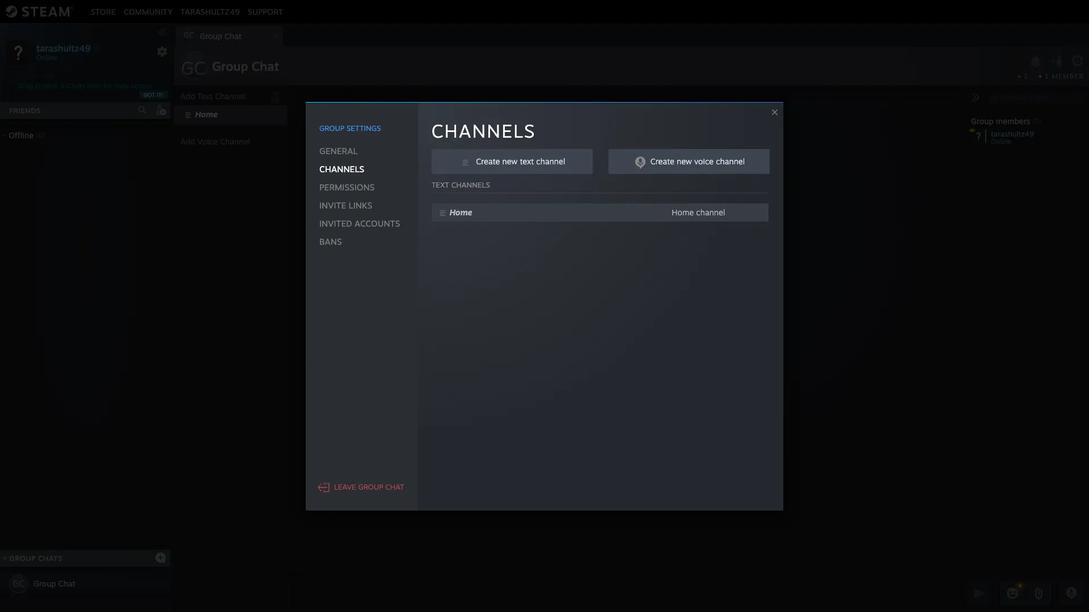 Task type: vqa. For each thing, say whether or not it's contained in the screenshot.
the leftmost play
no



Task type: locate. For each thing, give the bounding box(es) containing it.
create
[[476, 156, 500, 166], [650, 156, 674, 166]]

group inside gc group chat
[[200, 31, 222, 41]]

0 horizontal spatial chats
[[38, 554, 63, 563]]

group settings
[[319, 123, 381, 132]]

1 horizontal spatial chats
[[67, 82, 85, 90]]

1 new from the left
[[502, 156, 518, 166]]

chats right & at the left of the page
[[67, 82, 85, 90]]

friends
[[35, 82, 58, 90], [9, 106, 41, 115]]

home down add text channel
[[195, 109, 218, 119]]

create left "voice"
[[650, 156, 674, 166]]

2 new from the left
[[677, 156, 692, 166]]

new left "voice"
[[677, 156, 692, 166]]

community link
[[120, 7, 177, 16]]

invited
[[319, 218, 352, 229]]

tarashultz49 up gc group chat
[[181, 7, 240, 16]]

1 horizontal spatial tarashultz49
[[181, 7, 240, 16]]

group chat down group chats
[[33, 579, 75, 589]]

group chats
[[9, 554, 63, 563]]

gc up add text channel
[[181, 57, 206, 79]]

online
[[991, 137, 1012, 146]]

unpin channel list image
[[268, 88, 282, 103]]

1 vertical spatial chats
[[38, 554, 63, 563]]

None text field
[[290, 580, 964, 608]]

1 left the member
[[1045, 72, 1049, 81]]

2 add from the top
[[180, 137, 195, 146]]

channel
[[215, 91, 245, 101], [220, 137, 250, 146]]

&
[[60, 82, 65, 90]]

1 horizontal spatial 1
[[1045, 72, 1049, 81]]

channel left unpin channel list icon
[[215, 91, 245, 101]]

offline
[[9, 130, 34, 140]]

1 horizontal spatial home
[[450, 207, 472, 217]]

channel right text
[[536, 156, 565, 166]]

1 horizontal spatial create
[[650, 156, 674, 166]]

chat
[[224, 31, 242, 41], [252, 58, 279, 74], [385, 483, 404, 492], [58, 579, 75, 589]]

group chat
[[212, 58, 279, 74], [33, 579, 75, 589]]

invited accounts
[[319, 218, 400, 229]]

2 horizontal spatial home
[[672, 207, 694, 217]]

0 vertical spatial text
[[197, 91, 213, 101]]

voice
[[197, 137, 218, 146]]

add
[[180, 91, 195, 101], [180, 137, 195, 146]]

gc down collapse chats list icon
[[13, 579, 25, 590]]

accounts
[[355, 218, 400, 229]]

text channels
[[431, 180, 490, 189]]

settings
[[347, 123, 381, 132]]

channels down general
[[319, 164, 364, 174]]

here
[[87, 82, 101, 90]]

home down create new voice channel button
[[672, 207, 694, 217]]

1 vertical spatial text
[[431, 180, 449, 189]]

1 create from the left
[[476, 156, 500, 166]]

invite a friend to this group chat image
[[1050, 54, 1064, 68]]

create for create new voice channel
[[650, 156, 674, 166]]

new left text
[[502, 156, 518, 166]]

home
[[195, 109, 218, 119], [450, 207, 472, 217], [672, 207, 694, 217]]

1 for 1 member
[[1045, 72, 1049, 81]]

0 horizontal spatial tarashultz49
[[36, 42, 91, 54]]

channel right voice
[[220, 137, 250, 146]]

0 vertical spatial chats
[[67, 82, 85, 90]]

0 vertical spatial add
[[180, 91, 195, 101]]

0 horizontal spatial new
[[502, 156, 518, 166]]

add voice channel
[[180, 137, 250, 146]]

tarashultz49 link
[[177, 7, 244, 16]]

0 vertical spatial channel
[[215, 91, 245, 101]]

2 1 from the left
[[1045, 72, 1049, 81]]

support link
[[244, 7, 287, 16]]

channel for add text channel
[[215, 91, 245, 101]]

0 horizontal spatial 1
[[1024, 72, 1028, 81]]

0 horizontal spatial create
[[476, 156, 500, 166]]

add for add text channel
[[180, 91, 195, 101]]

0 vertical spatial group chat
[[212, 58, 279, 74]]

channels down friday, november 17, 2023
[[431, 119, 536, 142]]

1 vertical spatial add
[[180, 137, 195, 146]]

2 vertical spatial tarashultz49
[[991, 129, 1034, 138]]

gc
[[183, 30, 194, 40], [181, 57, 206, 79], [13, 579, 25, 590]]

2 horizontal spatial tarashultz49
[[991, 129, 1034, 138]]

friends left & at the left of the page
[[35, 82, 58, 90]]

manage group chat settings image
[[1071, 55, 1086, 70]]

2 vertical spatial channels
[[451, 180, 490, 189]]

gc group chat
[[183, 30, 242, 41]]

add a friend image
[[154, 104, 167, 116]]

permissions
[[319, 182, 375, 193]]

1
[[1024, 72, 1028, 81], [1045, 72, 1049, 81]]

tarashultz49
[[181, 7, 240, 16], [36, 42, 91, 54], [991, 129, 1034, 138]]

new for voice
[[677, 156, 692, 166]]

text
[[197, 91, 213, 101], [431, 180, 449, 189]]

close this tab image
[[269, 33, 281, 40]]

friends down drag
[[9, 106, 41, 115]]

channel
[[536, 156, 565, 166], [716, 156, 745, 166], [696, 207, 725, 217]]

1 vertical spatial channel
[[220, 137, 250, 146]]

new
[[502, 156, 518, 166], [677, 156, 692, 166]]

gc inside gc group chat
[[183, 30, 194, 40]]

chats right collapse chats list icon
[[38, 554, 63, 563]]

chats
[[67, 82, 85, 90], [38, 554, 63, 563]]

channels
[[431, 119, 536, 142], [319, 164, 364, 174], [451, 180, 490, 189]]

group members
[[971, 116, 1030, 126]]

members
[[996, 116, 1030, 126]]

1 horizontal spatial group chat
[[212, 58, 279, 74]]

home channel
[[672, 207, 725, 217]]

november
[[464, 100, 492, 107]]

gc down tarashultz49 link
[[183, 30, 194, 40]]

friday, november 17, 2023
[[445, 100, 517, 107]]

tarashultz49 down 'members'
[[991, 129, 1034, 138]]

add text channel
[[180, 91, 245, 101]]

0 vertical spatial tarashultz49
[[181, 7, 240, 16]]

0 vertical spatial gc
[[183, 30, 194, 40]]

channel down "voice"
[[696, 207, 725, 217]]

channels down "create new text channel" button
[[451, 180, 490, 189]]

leave group chat
[[334, 483, 404, 492]]

1 up filter by name text field
[[1024, 72, 1028, 81]]

store
[[91, 7, 116, 16]]

1 add from the top
[[180, 91, 195, 101]]

home down text channels
[[450, 207, 472, 217]]

1 vertical spatial group chat
[[33, 579, 75, 589]]

chat inside gc group chat
[[224, 31, 242, 41]]

1 horizontal spatial new
[[677, 156, 692, 166]]

1 member
[[1045, 72, 1084, 81]]

Filter by Name text field
[[987, 91, 1085, 106]]

chat down tarashultz49 link
[[224, 31, 242, 41]]

1 1 from the left
[[1024, 72, 1028, 81]]

channel right "voice"
[[716, 156, 745, 166]]

2 create from the left
[[650, 156, 674, 166]]

send special image
[[1032, 587, 1045, 601]]

group chat down close this tab icon
[[212, 58, 279, 74]]

17,
[[493, 100, 501, 107]]

1 vertical spatial tarashultz49
[[36, 42, 91, 54]]

group
[[200, 31, 222, 41], [212, 58, 248, 74], [971, 116, 994, 126], [319, 123, 344, 132], [358, 483, 383, 492], [9, 554, 36, 563], [33, 579, 56, 589]]

links
[[349, 200, 372, 211]]

leave
[[334, 483, 356, 492]]

create up text channels
[[476, 156, 500, 166]]

tarashultz49 up & at the left of the page
[[36, 42, 91, 54]]



Task type: describe. For each thing, give the bounding box(es) containing it.
channel for add voice channel
[[220, 137, 250, 146]]

new for text
[[502, 156, 518, 166]]

access
[[131, 82, 152, 90]]

0 vertical spatial friends
[[35, 82, 58, 90]]

easy
[[114, 82, 129, 90]]

support
[[248, 7, 283, 16]]

create new text channel
[[476, 156, 565, 166]]

create a group chat image
[[155, 552, 166, 564]]

store link
[[87, 7, 120, 16]]

create new voice channel
[[650, 156, 745, 166]]

0 horizontal spatial home
[[195, 109, 218, 119]]

manage friends list settings image
[[157, 46, 168, 57]]

1 for 1
[[1024, 72, 1028, 81]]

collapse member list image
[[971, 93, 980, 102]]

collapse chats list image
[[0, 556, 13, 561]]

1 horizontal spatial text
[[431, 180, 449, 189]]

1 vertical spatial channels
[[319, 164, 364, 174]]

1 vertical spatial gc
[[181, 57, 206, 79]]

for
[[103, 82, 112, 90]]

invite links
[[319, 200, 372, 211]]

friday,
[[445, 100, 463, 107]]

channel for create new voice channel
[[716, 156, 745, 166]]

member
[[1052, 72, 1084, 81]]

general
[[319, 145, 358, 156]]

2023
[[503, 100, 517, 107]]

create new text channel button
[[431, 149, 593, 174]]

search my friends list image
[[137, 105, 147, 115]]

0 horizontal spatial group chat
[[33, 579, 75, 589]]

1 vertical spatial friends
[[9, 106, 41, 115]]

tarashultz49 online
[[991, 129, 1034, 146]]

channel for create new text channel
[[536, 156, 565, 166]]

community
[[124, 7, 173, 16]]

chat right leave
[[385, 483, 404, 492]]

0 horizontal spatial text
[[197, 91, 213, 101]]

chat down close this tab icon
[[252, 58, 279, 74]]

2 vertical spatial gc
[[13, 579, 25, 590]]

submit image
[[972, 586, 987, 601]]

invite
[[319, 200, 346, 211]]

voice
[[694, 156, 714, 166]]

0 vertical spatial channels
[[431, 119, 536, 142]]

create new voice channel button
[[609, 149, 770, 174]]

drag friends & chats here for easy access
[[18, 82, 152, 90]]

text
[[520, 156, 534, 166]]

bans
[[319, 236, 342, 247]]

chat down group chats
[[58, 579, 75, 589]]

create for create new text channel
[[476, 156, 500, 166]]

drag
[[18, 82, 33, 90]]

manage notification settings image
[[1028, 55, 1043, 68]]

add for add voice channel
[[180, 137, 195, 146]]



